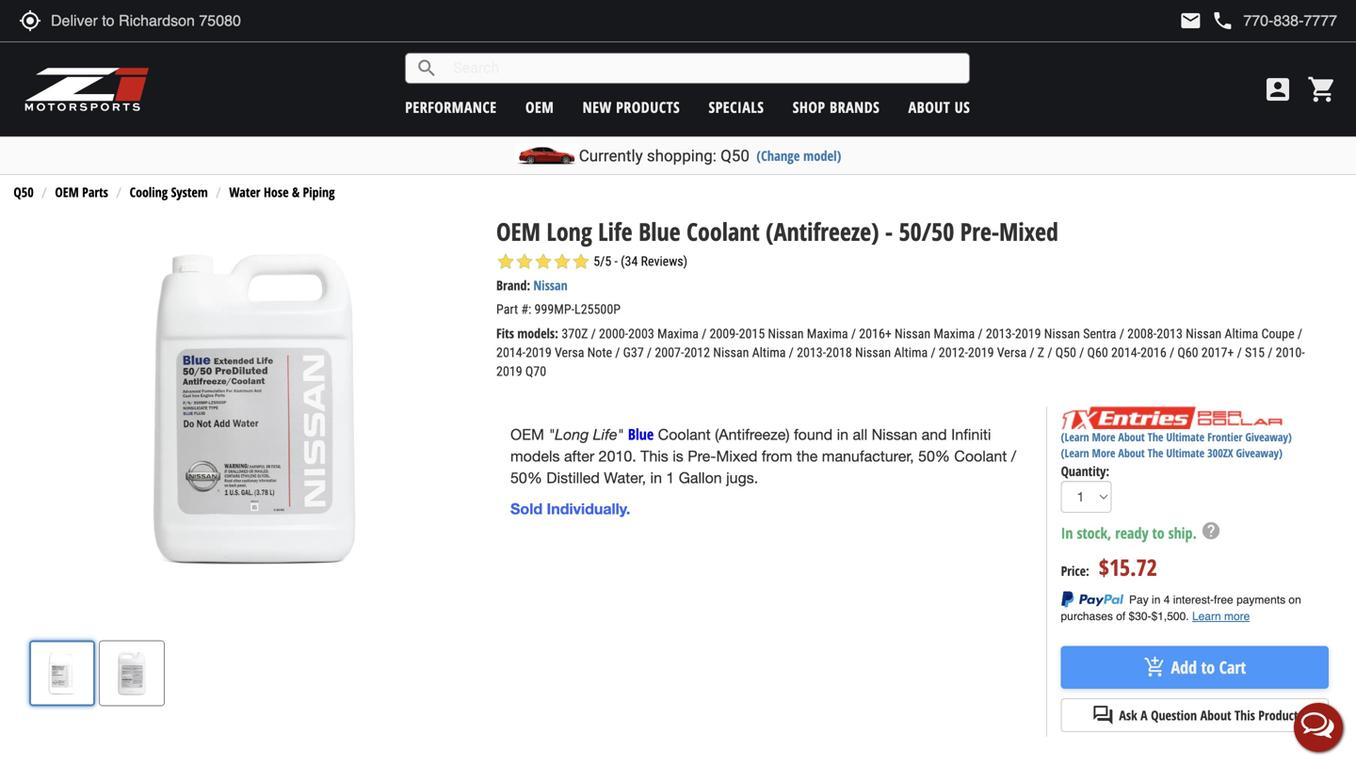 Task type: describe. For each thing, give the bounding box(es) containing it.
nissan up 'z'
[[1044, 326, 1080, 342]]

life"
[[593, 426, 624, 444]]

shopping:
[[647, 146, 717, 165]]

2012
[[684, 345, 710, 361]]

brand:
[[496, 277, 530, 294]]

question
[[1151, 707, 1197, 725]]

water hose & piping link
[[229, 183, 335, 201]]

2 vertical spatial coolant
[[954, 448, 1007, 465]]

sentra
[[1083, 326, 1117, 342]]

l25500p
[[575, 302, 621, 317]]

nissan down 2009-
[[713, 345, 749, 361]]

oem "long life" blue
[[511, 425, 654, 445]]

products
[[616, 97, 680, 117]]

2017+
[[1202, 345, 1234, 361]]

1 vertical spatial giveaway)
[[1236, 446, 1283, 461]]

2 ultimate from the top
[[1166, 446, 1205, 461]]

1 q60 from the left
[[1087, 345, 1108, 361]]

shop brands link
[[793, 97, 880, 117]]

nissan right 2016+
[[895, 326, 931, 342]]

0 horizontal spatial q50
[[14, 183, 34, 201]]

all
[[853, 426, 868, 444]]

sold
[[511, 500, 543, 518]]

individually.
[[547, 500, 630, 518]]

2019 up q70
[[526, 345, 552, 361]]

mail link
[[1180, 9, 1202, 32]]

quantity:
[[1061, 462, 1110, 480]]

ship.
[[1168, 523, 1197, 543]]

(change
[[757, 146, 800, 165]]

new products
[[583, 97, 680, 117]]

2009-
[[710, 326, 739, 342]]

300zx
[[1208, 446, 1233, 461]]

5/5 -
[[594, 254, 618, 269]]

about us
[[908, 97, 970, 117]]

water
[[229, 183, 260, 201]]

5 star from the left
[[572, 253, 591, 271]]

cooling system
[[130, 183, 208, 201]]

fits models:
[[496, 325, 562, 342]]

370z / 2000-2003 maxima / 2009-2015 nissan maxima / 2016+ nissan maxima / 2013-2019 nissan sentra / 2008-2013 nissan altima coupe / 2014-2019 versa note / g37 / 2007-2012 nissan altima / 2013-2018 nissan altima / 2012-2019 versa / z / q50 / q60 2014-2016 / q60 2017+ / s15 / 2010- 2019 q70
[[496, 326, 1305, 380]]

shopping_cart link
[[1303, 74, 1337, 105]]

currently
[[579, 146, 643, 165]]

(learn more about the ultimate frontier giveaway) link
[[1061, 430, 1292, 445]]

coolant inside "oem long life blue coolant (antifreeze) - 50/50 pre-mixed star star star star star 5/5 - (34 reviews) brand: nissan part #: 999mp-l25500p"
[[687, 215, 760, 248]]

note
[[587, 345, 612, 361]]

from
[[762, 448, 792, 465]]

oem for "long
[[511, 426, 544, 444]]

performance link
[[405, 97, 497, 117]]

-
[[885, 215, 893, 248]]

1 vertical spatial to
[[1201, 656, 1215, 679]]

q50 inside 370z / 2000-2003 maxima / 2009-2015 nissan maxima / 2016+ nissan maxima / 2013-2019 nissan sentra / 2008-2013 nissan altima coupe / 2014-2019 versa note / g37 / 2007-2012 nissan altima / 2013-2018 nissan altima / 2012-2019 versa / z / q50 / q60 2014-2016 / q60 2017+ / s15 / 2010- 2019 q70
[[1056, 345, 1077, 361]]

370z
[[562, 326, 588, 342]]

(antifreeze) inside "oem long life blue coolant (antifreeze) - 50/50 pre-mixed star star star star star 5/5 - (34 reviews) brand: nissan part #: 999mp-l25500p"
[[766, 215, 879, 248]]

oem left new
[[526, 97, 554, 117]]

2 q60 from the left
[[1178, 345, 1199, 361]]

performance
[[405, 97, 497, 117]]

water hose & piping
[[229, 183, 335, 201]]

2013
[[1157, 326, 1183, 342]]

price: $15.72
[[1061, 552, 1157, 583]]

coolant (antifreeze) found in all nissan and infiniti models after 2010. this is pre-mixed from the manufacturer, 50% coolant / 50% distilled water, in 1 gallon jugs.
[[511, 426, 1016, 487]]

about down (learn more about the ultimate frontier giveaway) link on the right bottom of the page
[[1118, 446, 1145, 461]]

2010.
[[599, 448, 636, 465]]

(antifreeze) inside coolant (antifreeze) found in all nissan and infiniti models after 2010. this is pre-mixed from the manufacturer, 50% coolant / 50% distilled water, in 1 gallon jugs.
[[715, 426, 790, 444]]

/ inside coolant (antifreeze) found in all nissan and infiniti models after 2010. this is pre-mixed from the manufacturer, 50% coolant / 50% distilled water, in 1 gallon jugs.
[[1011, 448, 1016, 465]]

parts
[[82, 183, 108, 201]]

2003
[[628, 326, 654, 342]]

us
[[955, 97, 970, 117]]

cart
[[1219, 656, 1246, 679]]

oem for parts
[[55, 183, 79, 201]]

and
[[922, 426, 947, 444]]

gallon
[[679, 469, 722, 487]]

2 versa from the left
[[997, 345, 1027, 361]]

a
[[1141, 707, 1148, 725]]

z1 motorsports logo image
[[24, 66, 150, 113]]

1 horizontal spatial 50%
[[918, 448, 950, 465]]

(learn more about the ultimate frontier giveaway) (learn more about the ultimate 300zx giveaway)
[[1061, 430, 1292, 461]]

account_box
[[1263, 74, 1293, 105]]

this inside coolant (antifreeze) found in all nissan and infiniti models after 2010. this is pre-mixed from the manufacturer, 50% coolant / 50% distilled water, in 1 gallon jugs.
[[641, 448, 669, 465]]

2 the from the top
[[1148, 446, 1164, 461]]

g37
[[623, 345, 644, 361]]

z
[[1038, 345, 1045, 361]]

0 vertical spatial 2013-
[[986, 326, 1015, 342]]

oem long life blue coolant (antifreeze) - 50/50 pre-mixed star star star star star 5/5 - (34 reviews) brand: nissan part #: 999mp-l25500p
[[496, 215, 1059, 317]]

add_shopping_cart
[[1144, 657, 1167, 679]]

0 horizontal spatial in
[[650, 469, 662, 487]]

"long
[[548, 426, 589, 444]]

in stock, ready to ship. help
[[1061, 521, 1222, 543]]

s15
[[1245, 345, 1265, 361]]

mail
[[1180, 9, 1202, 32]]

stock,
[[1077, 523, 1112, 543]]

fits
[[496, 325, 514, 342]]

1 vertical spatial coolant
[[658, 426, 711, 444]]

blue for life
[[639, 215, 681, 248]]

add
[[1171, 656, 1197, 679]]

Search search field
[[438, 54, 969, 83]]

2019 left 'z'
[[968, 345, 994, 361]]

about us link
[[908, 97, 970, 117]]

nissan right 2015
[[768, 326, 804, 342]]

0 vertical spatial in
[[837, 426, 849, 444]]

to inside in stock, ready to ship. help
[[1152, 523, 1165, 543]]

phone link
[[1212, 9, 1337, 32]]

water,
[[604, 469, 646, 487]]

1 versa from the left
[[555, 345, 584, 361]]

2012-
[[939, 345, 968, 361]]

oem for long
[[496, 215, 541, 248]]

2015
[[739, 326, 765, 342]]

hose
[[264, 183, 289, 201]]

ready
[[1115, 523, 1149, 543]]

3 maxima from the left
[[934, 326, 975, 342]]

nissan inside coolant (antifreeze) found in all nissan and infiniti models after 2010. this is pre-mixed from the manufacturer, 50% coolant / 50% distilled water, in 1 gallon jugs.
[[872, 426, 918, 444]]



Task type: locate. For each thing, give the bounding box(es) containing it.
1 horizontal spatial 2014-
[[1111, 345, 1141, 361]]

0 vertical spatial (learn
[[1061, 430, 1089, 445]]

2014- down 2008-
[[1111, 345, 1141, 361]]

2000-
[[599, 326, 628, 342]]

this left product
[[1235, 707, 1255, 725]]

0 horizontal spatial versa
[[555, 345, 584, 361]]

new
[[583, 97, 612, 117]]

999mp-
[[535, 302, 575, 317]]

life
[[598, 215, 633, 248]]

2 more from the top
[[1092, 446, 1116, 461]]

oem parts
[[55, 183, 108, 201]]

nissan up 999mp-
[[533, 277, 568, 294]]

altima down 2015
[[752, 345, 786, 361]]

maxima up 2018
[[807, 326, 848, 342]]

shop
[[793, 97, 826, 117]]

0 vertical spatial q50
[[721, 146, 750, 165]]

pre- up gallon
[[688, 448, 716, 465]]

about left the us
[[908, 97, 950, 117]]

1 vertical spatial q50
[[14, 183, 34, 201]]

pre- right 50/50
[[960, 215, 999, 248]]

the down (learn more about the ultimate frontier giveaway) link on the right bottom of the page
[[1148, 446, 1164, 461]]

coolant up is
[[658, 426, 711, 444]]

question_answer
[[1092, 705, 1115, 727]]

nissan link
[[533, 277, 568, 294]]

maxima up 2007-
[[657, 326, 699, 342]]

3 star from the left
[[534, 253, 553, 271]]

2019 left q70
[[496, 364, 522, 380]]

more
[[1092, 430, 1116, 445], [1092, 446, 1116, 461]]

the
[[797, 448, 818, 465]]

pre-
[[960, 215, 999, 248], [688, 448, 716, 465]]

0 vertical spatial more
[[1092, 430, 1116, 445]]

search
[[416, 57, 438, 80]]

1 maxima from the left
[[657, 326, 699, 342]]

mixed inside "oem long life blue coolant (antifreeze) - 50/50 pre-mixed star star star star star 5/5 - (34 reviews) brand: nissan part #: 999mp-l25500p"
[[999, 215, 1059, 248]]

0 vertical spatial ultimate
[[1166, 430, 1205, 445]]

0 vertical spatial pre-
[[960, 215, 999, 248]]

1 horizontal spatial q60
[[1178, 345, 1199, 361]]

2 star from the left
[[515, 253, 534, 271]]

1 vertical spatial the
[[1148, 446, 1164, 461]]

(learn more about the ultimate 300zx giveaway) link
[[1061, 446, 1283, 461]]

50% down and
[[918, 448, 950, 465]]

1 vertical spatial this
[[1235, 707, 1255, 725]]

1 vertical spatial blue
[[628, 425, 654, 445]]

$15.72
[[1099, 552, 1157, 583]]

2 maxima from the left
[[807, 326, 848, 342]]

(learn
[[1061, 430, 1089, 445], [1061, 446, 1089, 461]]

nissan down 2016+
[[855, 345, 891, 361]]

0 horizontal spatial q60
[[1087, 345, 1108, 361]]

(antifreeze) up from
[[715, 426, 790, 444]]

4 star from the left
[[553, 253, 572, 271]]

this
[[641, 448, 669, 465], [1235, 707, 1255, 725]]

maxima
[[657, 326, 699, 342], [807, 326, 848, 342], [934, 326, 975, 342]]

1 more from the top
[[1092, 430, 1116, 445]]

(antifreeze)
[[766, 215, 879, 248], [715, 426, 790, 444]]

0 vertical spatial the
[[1148, 430, 1164, 445]]

account_box link
[[1258, 74, 1298, 105]]

0 horizontal spatial altima
[[752, 345, 786, 361]]

giveaway)
[[1245, 430, 1292, 445], [1236, 446, 1283, 461]]

ultimate up (learn more about the ultimate 300zx giveaway) link at the right bottom of page
[[1166, 430, 1205, 445]]

giveaway) down "frontier"
[[1236, 446, 1283, 461]]

manufacturer,
[[822, 448, 914, 465]]

1 the from the top
[[1148, 430, 1164, 445]]

2018
[[826, 345, 852, 361]]

1 vertical spatial (learn
[[1061, 446, 1089, 461]]

blue inside "oem long life blue coolant (antifreeze) - 50/50 pre-mixed star star star star star 5/5 - (34 reviews) brand: nissan part #: 999mp-l25500p"
[[639, 215, 681, 248]]

the up (learn more about the ultimate 300zx giveaway) link at the right bottom of page
[[1148, 430, 1164, 445]]

q70
[[525, 364, 546, 380]]

oem inside "oem long life blue coolant (antifreeze) - 50/50 pre-mixed star star star star star 5/5 - (34 reviews) brand: nissan part #: 999mp-l25500p"
[[496, 215, 541, 248]]

my_location
[[19, 9, 41, 32]]

altima left the 2012- at top right
[[894, 345, 928, 361]]

0 horizontal spatial 50%
[[511, 469, 542, 487]]

2016+
[[859, 326, 892, 342]]

1 horizontal spatial versa
[[997, 345, 1027, 361]]

q50 left "(change"
[[721, 146, 750, 165]]

nissan inside "oem long life blue coolant (antifreeze) - 50/50 pre-mixed star star star star star 5/5 - (34 reviews) brand: nissan part #: 999mp-l25500p"
[[533, 277, 568, 294]]

infiniti
[[951, 426, 991, 444]]

frontier
[[1208, 430, 1243, 445]]

distilled
[[547, 469, 600, 487]]

in
[[1061, 523, 1073, 543]]

part
[[496, 302, 518, 317]]

piping
[[303, 183, 335, 201]]

50% down models
[[511, 469, 542, 487]]

1 horizontal spatial to
[[1201, 656, 1215, 679]]

(change model) link
[[757, 146, 841, 165]]

price:
[[1061, 562, 1090, 580]]

question_answer ask a question about this product
[[1092, 705, 1298, 727]]

oem parts link
[[55, 183, 108, 201]]

about
[[908, 97, 950, 117], [1118, 430, 1145, 445], [1118, 446, 1145, 461], [1200, 707, 1232, 725]]

mixed inside coolant (antifreeze) found in all nissan and infiniti models after 2010. this is pre-mixed from the manufacturer, 50% coolant / 50% distilled water, in 1 gallon jugs.
[[716, 448, 758, 465]]

oem left long
[[496, 215, 541, 248]]

1 vertical spatial pre-
[[688, 448, 716, 465]]

altima
[[1225, 326, 1259, 342], [752, 345, 786, 361], [894, 345, 928, 361]]

#:
[[521, 302, 531, 317]]

brands
[[830, 97, 880, 117]]

0 horizontal spatial this
[[641, 448, 669, 465]]

coupe
[[1262, 326, 1295, 342]]

2 vertical spatial q50
[[1056, 345, 1077, 361]]

0 vertical spatial coolant
[[687, 215, 760, 248]]

0 horizontal spatial 2013-
[[797, 345, 826, 361]]

sold individually.
[[511, 500, 630, 518]]

1 horizontal spatial pre-
[[960, 215, 999, 248]]

blue right life
[[639, 215, 681, 248]]

0 horizontal spatial mixed
[[716, 448, 758, 465]]

coolant down currently shopping: q50 (change model)
[[687, 215, 760, 248]]

0 horizontal spatial maxima
[[657, 326, 699, 342]]

nissan up 2017+
[[1186, 326, 1222, 342]]

model)
[[803, 146, 841, 165]]

0 vertical spatial (antifreeze)
[[766, 215, 879, 248]]

pre- inside "oem long life blue coolant (antifreeze) - 50/50 pre-mixed star star star star star 5/5 - (34 reviews) brand: nissan part #: 999mp-l25500p"
[[960, 215, 999, 248]]

long
[[547, 215, 592, 248]]

&
[[292, 183, 300, 201]]

0 vertical spatial giveaway)
[[1245, 430, 1292, 445]]

shop brands
[[793, 97, 880, 117]]

1 vertical spatial mixed
[[716, 448, 758, 465]]

1 horizontal spatial q50
[[721, 146, 750, 165]]

versa down 370z
[[555, 345, 584, 361]]

1 horizontal spatial 2013-
[[986, 326, 1015, 342]]

2008-
[[1128, 326, 1157, 342]]

models
[[511, 448, 560, 465]]

1 horizontal spatial in
[[837, 426, 849, 444]]

found
[[794, 426, 833, 444]]

models:
[[517, 325, 558, 342]]

coolant down infiniti
[[954, 448, 1007, 465]]

add_shopping_cart add to cart
[[1144, 656, 1246, 679]]

2014- down 'fits'
[[496, 345, 526, 361]]

q50 left oem parts link
[[14, 183, 34, 201]]

ask
[[1119, 707, 1137, 725]]

50/50
[[899, 215, 954, 248]]

mail phone
[[1180, 9, 1234, 32]]

maxima up the 2012- at top right
[[934, 326, 975, 342]]

0 vertical spatial 50%
[[918, 448, 950, 465]]

2007-
[[655, 345, 684, 361]]

0 horizontal spatial pre-
[[688, 448, 716, 465]]

in left 1 on the left bottom
[[650, 469, 662, 487]]

1 vertical spatial in
[[650, 469, 662, 487]]

about inside question_answer ask a question about this product
[[1200, 707, 1232, 725]]

help
[[1201, 521, 1222, 541]]

oem
[[526, 97, 554, 117], [55, 183, 79, 201], [496, 215, 541, 248], [511, 426, 544, 444]]

0 vertical spatial blue
[[639, 215, 681, 248]]

product
[[1259, 707, 1298, 725]]

oem up models
[[511, 426, 544, 444]]

oem left parts
[[55, 183, 79, 201]]

1 vertical spatial (antifreeze)
[[715, 426, 790, 444]]

in
[[837, 426, 849, 444], [650, 469, 662, 487]]

q50 link
[[14, 183, 34, 201]]

nissan up manufacturer,
[[872, 426, 918, 444]]

q60 down sentra
[[1087, 345, 1108, 361]]

2 (learn from the top
[[1061, 446, 1089, 461]]

2019 up 'z'
[[1015, 326, 1041, 342]]

0 vertical spatial to
[[1152, 523, 1165, 543]]

oem inside oem "long life" blue
[[511, 426, 544, 444]]

0 horizontal spatial 2014-
[[496, 345, 526, 361]]

1 ultimate from the top
[[1166, 430, 1205, 445]]

1 (learn from the top
[[1061, 430, 1089, 445]]

giveaway) right "frontier"
[[1245, 430, 1292, 445]]

specials
[[709, 97, 764, 117]]

q50 right 'z'
[[1056, 345, 1077, 361]]

q60 down 2013
[[1178, 345, 1199, 361]]

0 horizontal spatial to
[[1152, 523, 1165, 543]]

this inside question_answer ask a question about this product
[[1235, 707, 1255, 725]]

versa left 'z'
[[997, 345, 1027, 361]]

after
[[564, 448, 595, 465]]

phone
[[1212, 9, 1234, 32]]

2014-
[[496, 345, 526, 361], [1111, 345, 1141, 361]]

1 vertical spatial more
[[1092, 446, 1116, 461]]

about up (learn more about the ultimate 300zx giveaway) link at the right bottom of page
[[1118, 430, 1145, 445]]

0 vertical spatial mixed
[[999, 215, 1059, 248]]

blue for life"
[[628, 425, 654, 445]]

cooling system link
[[130, 183, 208, 201]]

system
[[171, 183, 208, 201]]

star
[[496, 253, 515, 271], [515, 253, 534, 271], [534, 253, 553, 271], [553, 253, 572, 271], [572, 253, 591, 271]]

2 horizontal spatial maxima
[[934, 326, 975, 342]]

shopping_cart
[[1307, 74, 1337, 105]]

to right add
[[1201, 656, 1215, 679]]

1 horizontal spatial maxima
[[807, 326, 848, 342]]

1 vertical spatial 50%
[[511, 469, 542, 487]]

1 2014- from the left
[[496, 345, 526, 361]]

1 vertical spatial 2013-
[[797, 345, 826, 361]]

pre- inside coolant (antifreeze) found in all nissan and infiniti models after 2010. this is pre-mixed from the manufacturer, 50% coolant / 50% distilled water, in 1 gallon jugs.
[[688, 448, 716, 465]]

this left is
[[641, 448, 669, 465]]

2016
[[1141, 345, 1167, 361]]

blue up 2010. on the left of page
[[628, 425, 654, 445]]

to left ship.
[[1152, 523, 1165, 543]]

1 star from the left
[[496, 253, 515, 271]]

2 horizontal spatial altima
[[1225, 326, 1259, 342]]

1 horizontal spatial altima
[[894, 345, 928, 361]]

q50
[[721, 146, 750, 165], [14, 183, 34, 201], [1056, 345, 1077, 361]]

in left all
[[837, 426, 849, 444]]

about right question at bottom
[[1200, 707, 1232, 725]]

1 vertical spatial ultimate
[[1166, 446, 1205, 461]]

0 vertical spatial this
[[641, 448, 669, 465]]

altima up s15
[[1225, 326, 1259, 342]]

ultimate down (learn more about the ultimate frontier giveaway) link on the right bottom of the page
[[1166, 446, 1205, 461]]

(antifreeze) left the -
[[766, 215, 879, 248]]

oem link
[[526, 97, 554, 117]]

1 horizontal spatial this
[[1235, 707, 1255, 725]]

2 horizontal spatial q50
[[1056, 345, 1077, 361]]

2 2014- from the left
[[1111, 345, 1141, 361]]

1 horizontal spatial mixed
[[999, 215, 1059, 248]]



Task type: vqa. For each thing, say whether or not it's contained in the screenshot.
ready
yes



